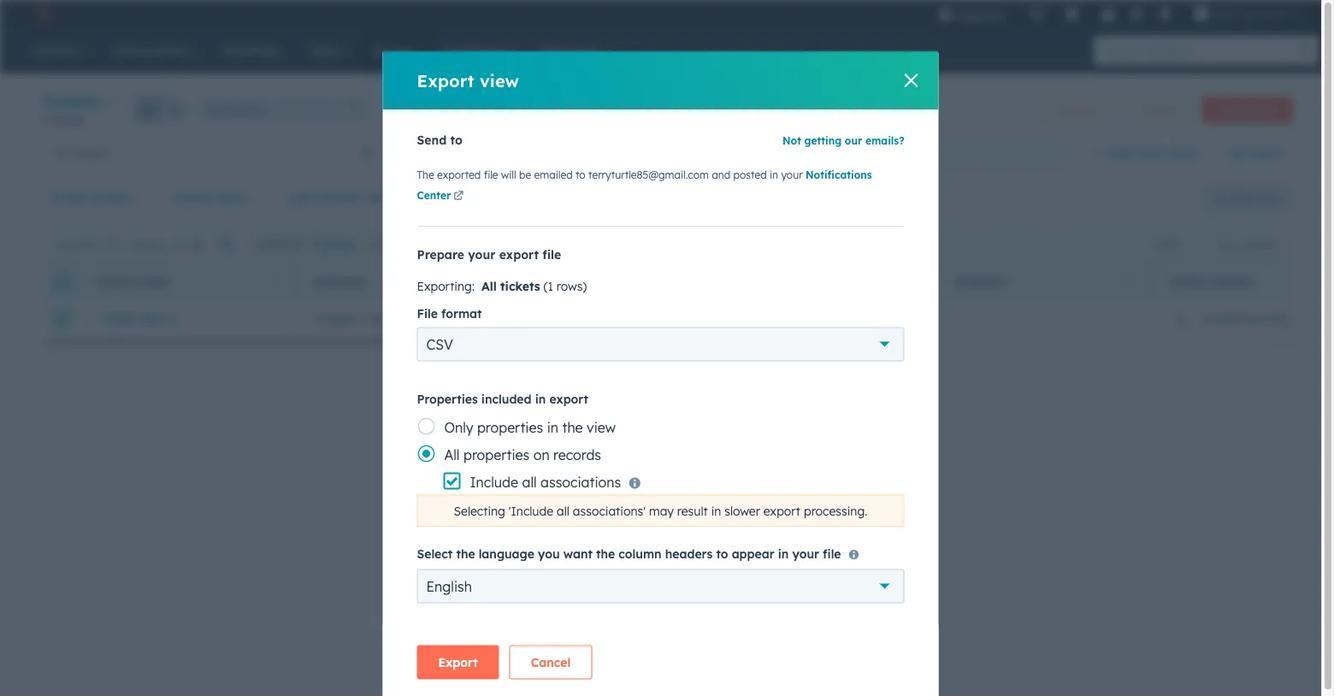 Task type: locate. For each thing, give the bounding box(es) containing it.
(0)
[[647, 190, 664, 205]]

all views
[[1230, 145, 1283, 160]]

next button
[[621, 355, 692, 378]]

priority
[[438, 190, 483, 205], [956, 276, 1008, 289]]

delete
[[424, 238, 457, 251]]

1 horizontal spatial edit
[[1216, 238, 1235, 251]]

export right slower on the right bottom of page
[[764, 504, 801, 519]]

file up (1
[[543, 247, 561, 262]]

1 vertical spatial export
[[1152, 238, 1184, 251]]

edit for edit
[[380, 238, 400, 251]]

1 horizontal spatial all
[[557, 504, 570, 519]]

all for views
[[1230, 145, 1246, 160]]

create for create tasks
[[481, 238, 515, 251]]

0 horizontal spatial export
[[499, 247, 539, 262]]

1 horizontal spatial priority
[[956, 276, 1008, 289]]

1 link opens in a new window image from the top
[[454, 189, 464, 204]]

pipeline left file
[[364, 311, 408, 326]]

owner down edit columns
[[1211, 276, 1251, 289]]

to left appear
[[717, 547, 729, 562]]

your down unassigned tickets on the top right of page
[[782, 169, 803, 181]]

the up records
[[563, 419, 583, 436]]

english button
[[417, 570, 905, 604]]

0 horizontal spatial owner
[[92, 190, 129, 205]]

(3/5)
[[1168, 145, 1198, 160]]

create inside popup button
[[174, 190, 213, 205]]

ticket inside popup button
[[52, 190, 89, 205]]

export down prev button
[[550, 391, 589, 406]]

ticket left test
[[101, 311, 138, 326]]

actions button
[[1044, 96, 1119, 124]]

in up only properties in the view
[[535, 391, 546, 406]]

25 per page button
[[692, 349, 798, 383]]

1 left selected
[[254, 238, 259, 250]]

0 vertical spatial export button
[[1141, 233, 1195, 255]]

1 vertical spatial to
[[576, 169, 586, 181]]

name
[[137, 276, 168, 289]]

0 horizontal spatial all
[[522, 474, 537, 491]]

1 horizontal spatial date
[[367, 190, 394, 205]]

create for create ticket
[[1217, 104, 1250, 116]]

prev
[[570, 359, 596, 374]]

the
[[563, 419, 583, 436], [456, 547, 475, 562], [596, 547, 615, 562]]

1 horizontal spatial create
[[481, 238, 515, 251]]

activity
[[318, 190, 363, 205]]

1 horizontal spatial press to sort. element
[[486, 275, 493, 290]]

1 horizontal spatial file
[[543, 247, 561, 262]]

ticket name
[[96, 276, 168, 289]]

0 horizontal spatial edit
[[380, 238, 400, 251]]

all inside "popup button"
[[207, 103, 218, 116]]

edit left columns
[[1216, 238, 1235, 251]]

status
[[569, 276, 608, 289]]

in right result on the right bottom
[[712, 504, 722, 519]]

posted
[[734, 169, 767, 181]]

group
[[135, 95, 189, 123]]

export button down english
[[417, 646, 499, 680]]

--
[[957, 311, 966, 326]]

owner inside ticket owner popup button
[[92, 190, 129, 205]]

4:41
[[796, 311, 819, 326]]

priority up the --
[[956, 276, 1008, 289]]

create inside button
[[1217, 104, 1250, 116]]

save view
[[1231, 191, 1279, 204]]

fix
[[1261, 6, 1274, 21]]

to up advanced
[[576, 169, 586, 181]]

all down 1 record
[[55, 146, 68, 161]]

all for pipelines
[[207, 103, 218, 116]]

your
[[782, 169, 803, 181], [468, 247, 496, 262], [793, 547, 820, 562]]

view inside add view (3/5) popup button
[[1137, 145, 1164, 160]]

0 vertical spatial create
[[1217, 104, 1250, 116]]

1 vertical spatial priority
[[956, 276, 1008, 289]]

notifications center
[[417, 169, 872, 202]]

export button
[[1141, 233, 1195, 255], [417, 646, 499, 680]]

edit
[[1216, 238, 1235, 251], [380, 238, 400, 251]]

1 for 1
[[608, 359, 615, 373]]

file format
[[417, 306, 482, 321]]

2 edit from the left
[[380, 238, 400, 251]]

1 vertical spatial all
[[557, 504, 570, 519]]

0 vertical spatial file
[[484, 169, 498, 181]]

want
[[564, 547, 593, 562]]

all pipelines
[[207, 103, 264, 116]]

-
[[957, 311, 962, 326], [962, 311, 966, 326]]

1 vertical spatial owner
[[1211, 276, 1251, 289]]

the right select
[[456, 547, 475, 562]]

1 vertical spatial export
[[550, 391, 589, 406]]

create down all tickets button
[[174, 190, 213, 205]]

tasks
[[518, 238, 545, 251]]

1 for 1 selected
[[254, 238, 259, 250]]

-- button
[[936, 301, 1150, 335]]

0 horizontal spatial press to sort. element
[[273, 275, 279, 290]]

0 vertical spatial your
[[782, 169, 803, 181]]

open
[[418, 146, 447, 161]]

to right send
[[451, 133, 463, 148]]

send
[[417, 133, 447, 148]]

0 vertical spatial properties
[[477, 419, 543, 436]]

0 horizontal spatial create
[[174, 190, 213, 205]]

advanced filters (0)
[[546, 190, 664, 205]]

test
[[142, 311, 165, 326]]

0 vertical spatial ticket owner
[[52, 190, 129, 205]]

1 horizontal spatial the
[[563, 419, 583, 436]]

getting
[[805, 134, 842, 147]]

file left will
[[484, 169, 498, 181]]

press to sort. element for priority
[[1128, 275, 1135, 290]]

associations'
[[573, 504, 646, 519]]

date right activity
[[367, 190, 394, 205]]

your down processing.
[[793, 547, 820, 562]]

vhs can fix it! button
[[1184, 0, 1313, 27]]

2 horizontal spatial press to sort. element
[[1128, 275, 1135, 290]]

1 vertical spatial file
[[543, 247, 561, 262]]

unassigned tickets button
[[729, 136, 1073, 170]]

pipeline
[[314, 276, 365, 289], [364, 311, 408, 326]]

assign
[[322, 238, 356, 251]]

export up send to
[[417, 70, 475, 91]]

0 horizontal spatial priority
[[438, 190, 483, 205]]

ticket
[[1252, 104, 1279, 116]]

all left views
[[1230, 145, 1246, 160]]

tickets left (1
[[501, 279, 540, 293]]

2 vertical spatial create
[[481, 238, 515, 251]]

our
[[845, 134, 863, 147]]

new (support pipeline) button
[[508, 301, 722, 335]]

0 horizontal spatial date
[[217, 190, 244, 205]]

0 vertical spatial pipeline
[[314, 276, 365, 289]]

1 horizontal spatial export button
[[1141, 233, 1195, 255]]

create inside button
[[481, 238, 515, 251]]

all inside button
[[55, 146, 68, 161]]

edit left delete 'button'
[[380, 238, 400, 251]]

export up exporting: all tickets (1 rows) on the top left
[[499, 247, 539, 262]]

1 vertical spatial export button
[[417, 646, 499, 680]]

export left edit columns button
[[1152, 238, 1184, 251]]

1 vertical spatial ticket owner
[[1170, 276, 1251, 289]]

2 horizontal spatial the
[[596, 547, 615, 562]]

create left tasks
[[481, 238, 515, 251]]

all
[[207, 103, 218, 116], [1230, 145, 1246, 160], [55, 146, 68, 161], [482, 279, 497, 293], [445, 446, 460, 463]]

2 - from the left
[[962, 311, 966, 326]]

all down all properties on records
[[522, 474, 537, 491]]

1 vertical spatial create
[[174, 190, 213, 205]]

export down english
[[439, 655, 478, 670]]

search button
[[1290, 36, 1319, 65]]

press to sort. element for pipeline
[[486, 275, 493, 290]]

create
[[1217, 104, 1250, 116], [174, 190, 213, 205], [481, 238, 515, 251]]

tickets
[[72, 146, 109, 161], [450, 146, 487, 161], [812, 146, 849, 161], [501, 279, 540, 293]]

create tasks button
[[467, 237, 545, 252]]

the exported file will be emailed to terryturtle85@gmail.com and posted in your
[[417, 169, 806, 181]]

pm
[[822, 311, 840, 326]]

owner down all tickets
[[92, 190, 129, 205]]

support pipeline
[[315, 311, 408, 326]]

export button left edit columns button
[[1141, 233, 1195, 255]]

2 vertical spatial export
[[439, 655, 478, 670]]

export
[[417, 70, 475, 91], [1152, 238, 1184, 251], [439, 655, 478, 670]]

1 inside tickets banner
[[41, 113, 47, 126]]

today at 4:41 pm button
[[722, 301, 936, 335]]

0 horizontal spatial the
[[456, 547, 475, 562]]

last activity date
[[288, 190, 394, 205]]

export for cancel
[[439, 655, 478, 670]]

1 inside button
[[608, 359, 615, 373]]

all inside properties included in export element
[[445, 446, 460, 463]]

0 vertical spatial priority
[[438, 190, 483, 205]]

selected
[[262, 238, 302, 250]]

exporting:
[[417, 279, 475, 293]]

ticket owner down all tickets
[[52, 190, 129, 205]]

select the language you want the column headers to appear in your file
[[417, 547, 842, 562]]

prepare your export file
[[417, 247, 561, 262]]

create left ticket
[[1217, 104, 1250, 116]]

views
[[1249, 145, 1283, 160]]

0 vertical spatial to
[[451, 133, 463, 148]]

export view dialog
[[383, 51, 939, 696]]

0 vertical spatial owner
[[92, 190, 129, 205]]

export button for cancel
[[417, 646, 499, 680]]

2 horizontal spatial to
[[717, 547, 729, 562]]

ticket
[[52, 190, 89, 205], [96, 276, 134, 289], [528, 276, 566, 289], [1170, 276, 1208, 289], [101, 311, 138, 326]]

1 horizontal spatial export
[[550, 391, 589, 406]]

your up press to sort. "icon"
[[468, 247, 496, 262]]

2 vertical spatial your
[[793, 547, 820, 562]]

date down all tickets button
[[217, 190, 244, 205]]

0 horizontal spatial to
[[451, 133, 463, 148]]

owner
[[92, 190, 129, 205], [1211, 276, 1251, 289]]

on
[[534, 446, 550, 463]]

menu item
[[1017, 0, 1020, 27]]

your for the exported file will be emailed to terryturtle85@gmail.com and posted in your
[[782, 169, 803, 181]]

column header
[[722, 264, 937, 301]]

2 vertical spatial export
[[764, 504, 801, 519]]

in up on
[[547, 419, 559, 436]]

pipeline up support
[[314, 276, 365, 289]]

view inside save view button
[[1257, 191, 1279, 204]]

properties down included
[[477, 419, 543, 436]]

ticket down edit columns button
[[1170, 276, 1208, 289]]

1 edit from the left
[[1216, 238, 1235, 251]]

all right 'include
[[557, 504, 570, 519]]

properties up include
[[464, 446, 530, 463]]

tickets up notifications
[[812, 146, 849, 161]]

0 horizontal spatial ticket owner
[[52, 190, 129, 205]]

create date
[[174, 190, 244, 205]]

properties included in export
[[417, 391, 589, 406]]

ticket left name
[[96, 276, 134, 289]]

file down processing.
[[823, 547, 842, 562]]

link opens in a new window image
[[454, 189, 464, 204], [454, 192, 464, 202]]

properties
[[417, 391, 478, 406]]

1 left the record
[[41, 113, 47, 126]]

today
[[743, 311, 777, 326]]

tickets down the record
[[72, 146, 109, 161]]

1 right prev
[[608, 359, 615, 373]]

2 horizontal spatial file
[[823, 547, 842, 562]]

ticket owner down edit columns
[[1170, 276, 1251, 289]]

selecting 'include all associations' may result in slower export processing.
[[454, 504, 868, 519]]

all down only
[[445, 446, 460, 463]]

0 vertical spatial export
[[417, 70, 475, 91]]

all left the pipelines
[[207, 103, 218, 116]]

add
[[1110, 145, 1133, 160]]

columns
[[1238, 238, 1278, 251]]

hubspot image
[[31, 3, 51, 24]]

2 press to sort. element from the left
[[486, 275, 493, 290]]

file
[[417, 306, 438, 321]]

marketplaces image
[[1065, 8, 1080, 23]]

edit columns button
[[1205, 233, 1289, 255]]

press to sort. element
[[273, 275, 279, 290], [486, 275, 493, 290], [1128, 275, 1135, 290]]

1 vertical spatial properties
[[464, 446, 530, 463]]

1 vertical spatial pipeline
[[364, 311, 408, 326]]

menu
[[926, 0, 1314, 27]]

search image
[[1299, 44, 1311, 56]]

3 press to sort. element from the left
[[1128, 275, 1135, 290]]

advanced
[[546, 190, 605, 205]]

0 horizontal spatial export button
[[417, 646, 499, 680]]

2 horizontal spatial create
[[1217, 104, 1250, 116]]

ticket down all tickets
[[52, 190, 89, 205]]

priority down exported
[[438, 190, 483, 205]]

the right want
[[596, 547, 615, 562]]



Task type: vqa. For each thing, say whether or not it's contained in the screenshot.
2nd Press to sort. icon
no



Task type: describe. For each thing, give the bounding box(es) containing it.
include all associations
[[470, 474, 621, 491]]

all for properties
[[445, 446, 460, 463]]

priority inside popup button
[[438, 190, 483, 205]]

vhs can fix it!
[[1213, 6, 1287, 21]]

25 per page
[[703, 359, 775, 373]]

'include
[[509, 504, 554, 519]]

exporting: all tickets (1 rows)
[[417, 279, 587, 293]]

terryturtle85@gmail.com
[[589, 169, 709, 181]]

assign button
[[309, 237, 356, 252]]

unassigned
[[742, 146, 809, 161]]

2 vertical spatial file
[[823, 547, 842, 562]]

all properties on records
[[445, 446, 602, 463]]

group inside tickets banner
[[135, 95, 189, 123]]

associations
[[541, 474, 621, 491]]

prev button
[[537, 355, 602, 378]]

ticket owner button
[[41, 181, 152, 215]]

notifications image
[[1158, 8, 1174, 23]]

2 link opens in a new window image from the top
[[454, 192, 464, 202]]

tickets up exported
[[450, 146, 487, 161]]

your for select the language you want the column headers to appear in your file
[[793, 547, 820, 562]]

1 vertical spatial your
[[468, 247, 496, 262]]

1 record
[[41, 113, 83, 126]]

not getting our emails?
[[783, 134, 905, 147]]

0 horizontal spatial file
[[484, 169, 498, 181]]

edit columns
[[1216, 238, 1278, 251]]

1 date from the left
[[217, 190, 244, 205]]

support
[[315, 311, 361, 326]]

ticket test 1 link
[[101, 311, 273, 326]]

save view button
[[1201, 184, 1294, 211]]

export view
[[417, 70, 519, 91]]

edit button
[[366, 237, 400, 252]]

2 date from the left
[[367, 190, 394, 205]]

create for create date
[[174, 190, 213, 205]]

2 vertical spatial to
[[717, 547, 729, 562]]

filters
[[609, 190, 643, 205]]

center
[[417, 189, 451, 202]]

only properties in the view
[[445, 419, 616, 436]]

view inside properties included in export element
[[587, 419, 616, 436]]

properties included in export element
[[417, 413, 905, 527]]

upgrade
[[957, 8, 1005, 22]]

properties for in
[[477, 419, 543, 436]]

upgrade image
[[938, 8, 954, 23]]

import
[[1144, 104, 1178, 116]]

1 - from the left
[[957, 311, 962, 326]]

at
[[780, 311, 792, 326]]

press to sort. image
[[486, 275, 493, 287]]

records
[[554, 446, 602, 463]]

25
[[703, 359, 717, 373]]

create ticket button
[[1203, 96, 1294, 124]]

not getting our emails? button
[[783, 133, 905, 148]]

1 horizontal spatial to
[[576, 169, 586, 181]]

language
[[479, 547, 535, 562]]

actions
[[1058, 104, 1094, 116]]

2 horizontal spatial export
[[764, 504, 801, 519]]

it!
[[1277, 6, 1287, 21]]

view for add
[[1137, 145, 1164, 160]]

menu containing vhs can fix it!
[[926, 0, 1314, 27]]

my open tickets button
[[385, 136, 729, 170]]

tickets inside export view dialog
[[501, 279, 540, 293]]

per
[[721, 359, 741, 373]]

my open tickets
[[398, 146, 487, 161]]

cancel button
[[510, 646, 592, 680]]

pipeline)
[[611, 311, 660, 326]]

create tasks
[[481, 238, 545, 251]]

export button for edit columns
[[1141, 233, 1195, 255]]

hubspot link
[[21, 3, 64, 24]]

properties for on
[[464, 446, 530, 463]]

all down 'prepare your export file'
[[482, 279, 497, 293]]

1 for 1 record
[[41, 113, 47, 126]]

terry turtle image
[[1194, 6, 1210, 21]]

notifications
[[806, 169, 872, 181]]

all pipelines button
[[199, 95, 370, 123]]

close image
[[905, 74, 919, 87]]

1 button
[[602, 355, 621, 377]]

view for export
[[480, 70, 519, 91]]

page
[[744, 359, 775, 373]]

Search ID, name, or description search field
[[45, 229, 247, 260]]

record
[[50, 113, 83, 126]]

1 horizontal spatial owner
[[1211, 276, 1251, 289]]

all for tickets
[[55, 146, 68, 161]]

may
[[649, 504, 674, 519]]

pipeline inside 'button'
[[364, 311, 408, 326]]

in right appear
[[778, 547, 789, 562]]

selecting
[[454, 504, 506, 519]]

view for save
[[1257, 191, 1279, 204]]

last
[[288, 190, 314, 205]]

ticket up new
[[528, 276, 566, 289]]

Search HubSpot search field
[[1094, 36, 1304, 65]]

included
[[482, 391, 532, 406]]

calling icon button
[[1022, 2, 1051, 25]]

1 horizontal spatial ticket owner
[[1170, 276, 1251, 289]]

export for edit columns
[[1152, 238, 1184, 251]]

you
[[538, 547, 560, 562]]

priority button
[[427, 181, 506, 215]]

pagination navigation
[[537, 355, 692, 378]]

ticket test 1
[[101, 311, 176, 326]]

tickets banner
[[41, 89, 1294, 136]]

processing.
[[804, 504, 868, 519]]

appear
[[732, 547, 775, 562]]

ticket status
[[528, 276, 608, 289]]

new (support pipeline)
[[529, 311, 660, 326]]

create ticket
[[1217, 104, 1279, 116]]

in down the unassigned
[[770, 169, 779, 181]]

1 right test
[[169, 311, 176, 326]]

calling icon image
[[1029, 7, 1044, 22]]

unassigned tickets
[[742, 146, 849, 161]]

notifications button
[[1151, 0, 1180, 27]]

the inside properties included in export element
[[563, 419, 583, 436]]

result
[[677, 504, 708, 519]]

english
[[427, 578, 472, 595]]

help image
[[1101, 8, 1116, 23]]

next
[[627, 359, 655, 374]]

rows)
[[557, 279, 587, 293]]

help button
[[1094, 0, 1123, 27]]

ticket owner inside popup button
[[52, 190, 129, 205]]

settings image
[[1130, 7, 1145, 23]]

1 press to sort. element from the left
[[273, 275, 279, 290]]

0 vertical spatial all
[[522, 474, 537, 491]]

save
[[1231, 191, 1255, 204]]

edit for edit columns
[[1216, 238, 1235, 251]]

last activity date button
[[277, 181, 417, 215]]

0 vertical spatial export
[[499, 247, 539, 262]]

emails?
[[866, 134, 905, 147]]

add view (3/5)
[[1110, 145, 1198, 160]]

can
[[1239, 6, 1258, 21]]



